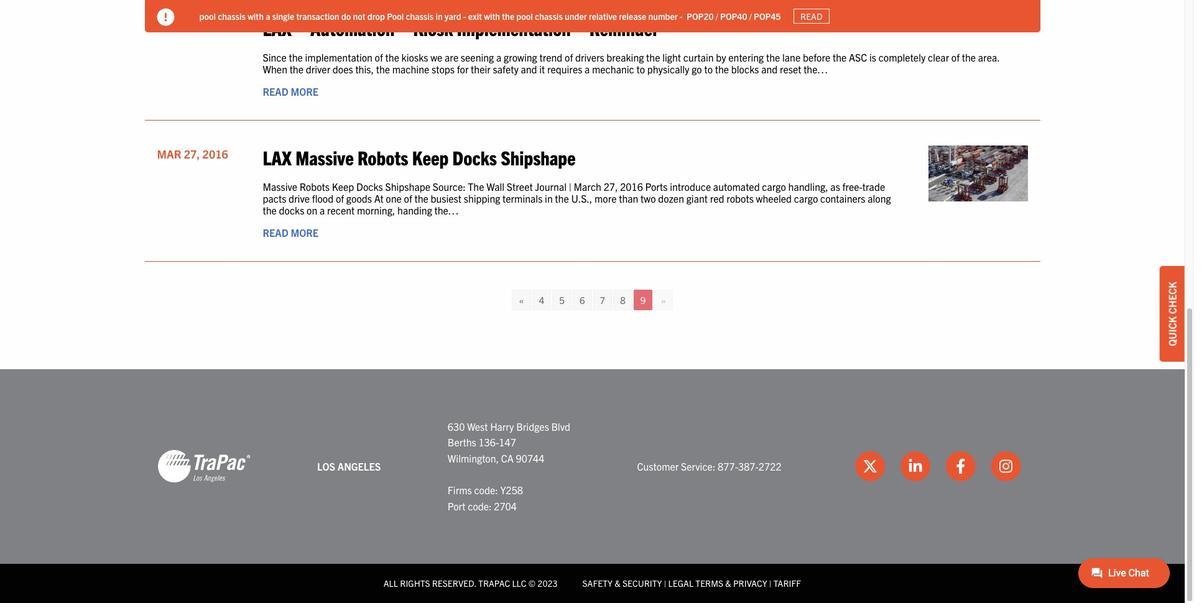 Task type: describe. For each thing, give the bounding box(es) containing it.
all rights reserved. trapac llc © 2023
[[384, 578, 558, 589]]

«
[[519, 294, 524, 306]]

tariff
[[774, 578, 801, 589]]

trade
[[862, 180, 885, 193]]

not
[[353, 10, 365, 22]]

stops
[[432, 63, 455, 76]]

2704
[[494, 500, 517, 512]]

1 pool from the left
[[199, 10, 216, 22]]

wall
[[486, 180, 504, 193]]

1 horizontal spatial robots
[[358, 145, 408, 169]]

safety
[[493, 63, 519, 76]]

of right one
[[404, 192, 412, 205]]

the right exit
[[502, 10, 514, 22]]

the left light
[[646, 51, 660, 64]]

firms
[[448, 484, 472, 496]]

6
[[580, 294, 585, 306]]

more for –
[[291, 85, 318, 97]]

1 chassis from the left
[[218, 10, 246, 22]]

since the implementation of the kiosks we are seening a growing trend of drivers breaking the light curtain by entering the lane before the asc is completely clear of the area. when the driver does this, the machine stops for their safety and it requires a mechanic to physically go to the blocks and reset the…
[[263, 51, 1002, 76]]

bridges
[[516, 420, 549, 433]]

curtain
[[683, 51, 714, 64]]

the left busiest
[[414, 192, 428, 205]]

pool
[[387, 10, 404, 22]]

customer service: 877-387-2722
[[637, 460, 781, 472]]

3 chassis from the left
[[535, 10, 563, 22]]

breaking
[[607, 51, 644, 64]]

mar
[[157, 147, 181, 161]]

it
[[539, 63, 545, 76]]

this,
[[355, 63, 374, 76]]

handling,
[[788, 180, 828, 193]]

footer containing 630 west harry bridges blvd
[[0, 369, 1185, 603]]

recent
[[327, 204, 355, 217]]

robots
[[726, 192, 754, 205]]

legal
[[668, 578, 693, 589]]

1 to from the left
[[636, 63, 645, 76]]

« link
[[512, 290, 531, 310]]

2 – from the left
[[398, 16, 409, 40]]

massive robots keep docks shipshape source: the wall street journal | march 27, 2016 ports introduce automated cargo handling, as free-trade pacts drive flood of goods at one of the busiest shipping terminals in the u.s., more than two dozen giant red robots wheeled cargo containers along the docks on a recent morning, handing the…
[[263, 180, 891, 217]]

the left lane
[[766, 51, 780, 64]]

source:
[[433, 180, 466, 193]]

1 & from the left
[[615, 578, 620, 589]]

the left area.
[[962, 51, 976, 64]]

2023
[[538, 578, 558, 589]]

the
[[468, 180, 484, 193]]

read more for –
[[263, 85, 318, 97]]

of right flood
[[336, 192, 344, 205]]

0 horizontal spatial in
[[436, 10, 443, 22]]

4
[[539, 294, 544, 306]]

requires
[[547, 63, 582, 76]]

387-
[[738, 460, 759, 472]]

asc
[[849, 51, 867, 64]]

8 link
[[613, 290, 632, 310]]

when
[[263, 63, 287, 76]]

630
[[448, 420, 465, 433]]

1 horizontal spatial shipshape
[[501, 145, 576, 169]]

machine
[[392, 63, 429, 76]]

drive
[[289, 192, 310, 205]]

jul 21, 2016
[[157, 17, 223, 32]]

lax for lax – automation – kiosk implementation – reminder
[[263, 16, 292, 40]]

dozen
[[658, 192, 684, 205]]

2016 inside massive robots keep docks shipshape source: the wall street journal | march 27, 2016 ports introduce automated cargo handling, as free-trade pacts drive flood of goods at one of the busiest shipping terminals in the u.s., more than two dozen giant red robots wheeled cargo containers along the docks on a recent morning, handing the…
[[620, 180, 643, 193]]

terminals
[[503, 192, 543, 205]]

safety & security link
[[582, 578, 662, 589]]

docks inside massive robots keep docks shipshape source: the wall street journal | march 27, 2016 ports introduce automated cargo handling, as free-trade pacts drive flood of goods at one of the busiest shipping terminals in the u.s., more than two dozen giant red robots wheeled cargo containers along the docks on a recent morning, handing the…
[[356, 180, 383, 193]]

the… inside "since the implementation of the kiosks we are seening a growing trend of drivers breaking the light curtain by entering the lane before the asc is completely clear of the area. when the driver does this, the machine stops for their safety and it requires a mechanic to physically go to the blocks and reset the…"
[[804, 63, 828, 76]]

port
[[448, 500, 466, 512]]

a left growing
[[496, 51, 501, 64]]

0 vertical spatial docks
[[452, 145, 497, 169]]

1 vertical spatial code:
[[468, 500, 492, 512]]

1 / from the left
[[716, 10, 718, 22]]

two
[[641, 192, 656, 205]]

docks
[[279, 204, 304, 217]]

more for massive
[[291, 226, 318, 239]]

giant
[[686, 192, 708, 205]]

go
[[692, 63, 702, 76]]

all
[[384, 578, 398, 589]]

2 chassis from the left
[[406, 10, 434, 22]]

2 - from the left
[[680, 10, 683, 22]]

lax for lax massive robots keep docks shipshape
[[263, 145, 292, 169]]

the right when
[[290, 63, 303, 76]]

2 to from the left
[[704, 63, 713, 76]]

1 horizontal spatial |
[[664, 578, 666, 589]]

of right trend
[[565, 51, 573, 64]]

read more link for –
[[263, 85, 318, 97]]

4 link
[[532, 290, 551, 310]]

the right this,
[[376, 63, 390, 76]]

a right requires
[[585, 63, 590, 76]]

security
[[622, 578, 662, 589]]

customer
[[637, 460, 679, 472]]

one
[[386, 192, 402, 205]]

more
[[595, 192, 617, 205]]

along
[[868, 192, 891, 205]]

mar 27, 2016
[[157, 147, 228, 161]]

rights
[[400, 578, 430, 589]]

lax – automation – kiosk implementation – reminder article
[[145, 4, 1040, 121]]

blvd
[[551, 420, 570, 433]]

driver
[[306, 63, 330, 76]]

1 – from the left
[[296, 16, 306, 40]]

lane
[[782, 51, 801, 64]]

7
[[600, 294, 605, 306]]

27, inside massive robots keep docks shipshape source: the wall street journal | march 27, 2016 ports introduce automated cargo handling, as free-trade pacts drive flood of goods at one of the busiest shipping terminals in the u.s., more than two dozen giant red robots wheeled cargo containers along the docks on a recent morning, handing the…
[[604, 180, 618, 193]]

drivers
[[575, 51, 604, 64]]

a left single
[[266, 10, 270, 22]]

morning,
[[357, 204, 395, 217]]

single
[[272, 10, 294, 22]]

robots inside massive robots keep docks shipshape source: the wall street journal | march 27, 2016 ports introduce automated cargo handling, as free-trade pacts drive flood of goods at one of the busiest shipping terminals in the u.s., more than two dozen giant red robots wheeled cargo containers along the docks on a recent morning, handing the…
[[300, 180, 330, 193]]

service:
[[681, 460, 715, 472]]

ports
[[645, 180, 668, 193]]

solid image
[[157, 9, 174, 26]]

legal terms & privacy link
[[668, 578, 767, 589]]

los angeles
[[317, 460, 381, 472]]

relative
[[589, 10, 617, 22]]

lax massive robots keep docks shipshape article
[[145, 133, 1040, 262]]

read link
[[793, 9, 830, 24]]

5
[[559, 294, 565, 306]]

implementation
[[305, 51, 372, 64]]

read more for massive
[[263, 226, 318, 239]]

in inside massive robots keep docks shipshape source: the wall street journal | march 27, 2016 ports introduce automated cargo handling, as free-trade pacts drive flood of goods at one of the busiest shipping terminals in the u.s., more than two dozen giant red robots wheeled cargo containers along the docks on a recent morning, handing the…
[[545, 192, 553, 205]]

0 horizontal spatial cargo
[[762, 180, 786, 193]]

red
[[710, 192, 724, 205]]



Task type: locate. For each thing, give the bounding box(es) containing it.
is
[[869, 51, 876, 64]]

the… right reset
[[804, 63, 828, 76]]

mechanic
[[592, 63, 634, 76]]

to right go
[[704, 63, 713, 76]]

2 and from the left
[[761, 63, 778, 76]]

0 horizontal spatial with
[[248, 10, 264, 22]]

0 horizontal spatial docks
[[356, 180, 383, 193]]

0 horizontal spatial 27,
[[184, 147, 200, 161]]

| inside massive robots keep docks shipshape source: the wall street journal | march 27, 2016 ports introduce automated cargo handling, as free-trade pacts drive flood of goods at one of the busiest shipping terminals in the u.s., more than two dozen giant red robots wheeled cargo containers along the docks on a recent morning, handing the…
[[569, 180, 571, 193]]

1 vertical spatial keep
[[332, 180, 354, 193]]

trend
[[539, 51, 562, 64]]

1 vertical spatial the…
[[434, 204, 459, 217]]

before
[[803, 51, 830, 64]]

1 horizontal spatial 27,
[[604, 180, 618, 193]]

we
[[430, 51, 442, 64]]

read up before
[[800, 11, 822, 22]]

0 vertical spatial read more link
[[263, 85, 318, 97]]

2 more from the top
[[291, 226, 318, 239]]

a right on
[[320, 204, 325, 217]]

yard
[[445, 10, 461, 22]]

0 vertical spatial 27,
[[184, 147, 200, 161]]

jul
[[157, 17, 176, 32]]

1 vertical spatial shipshape
[[385, 180, 430, 193]]

pool chassis with a single transaction  do not drop pool chassis in yard -  exit with the pool chassis under relative release number -  pop20 / pop40 / pop45
[[199, 10, 781, 22]]

0 vertical spatial read more
[[263, 85, 318, 97]]

2 & from the left
[[725, 578, 731, 589]]

docks up the on the left top of the page
[[452, 145, 497, 169]]

code:
[[474, 484, 498, 496], [468, 500, 492, 512]]

read more link inside lax massive robots keep docks shipshape article
[[263, 226, 318, 239]]

1 vertical spatial read
[[263, 85, 288, 97]]

877-
[[718, 460, 738, 472]]

0 horizontal spatial chassis
[[218, 10, 246, 22]]

read inside lax – automation – kiosk implementation – reminder article
[[263, 85, 288, 97]]

tariff link
[[774, 578, 801, 589]]

massive
[[296, 145, 354, 169], [263, 180, 297, 193]]

1 vertical spatial 2016
[[202, 147, 228, 161]]

read for lax – automation – kiosk implementation – reminder
[[263, 85, 288, 97]]

/ left pop40
[[716, 10, 718, 22]]

1 horizontal spatial &
[[725, 578, 731, 589]]

1 more from the top
[[291, 85, 318, 97]]

massive inside massive robots keep docks shipshape source: the wall street journal | march 27, 2016 ports introduce automated cargo handling, as free-trade pacts drive flood of goods at one of the busiest shipping terminals in the u.s., more than two dozen giant red robots wheeled cargo containers along the docks on a recent morning, handing the…
[[263, 180, 297, 193]]

1 horizontal spatial and
[[761, 63, 778, 76]]

read inside lax massive robots keep docks shipshape article
[[263, 226, 288, 239]]

1 lax from the top
[[263, 16, 292, 40]]

2 horizontal spatial chassis
[[535, 10, 563, 22]]

wilmington,
[[448, 452, 499, 464]]

the… down source:
[[434, 204, 459, 217]]

0 vertical spatial read
[[800, 11, 822, 22]]

automation and robots at port image
[[928, 145, 1028, 201]]

&
[[615, 578, 620, 589], [725, 578, 731, 589]]

under
[[565, 10, 587, 22]]

2 vertical spatial 2016
[[620, 180, 643, 193]]

2 lax from the top
[[263, 145, 292, 169]]

| left legal
[[664, 578, 666, 589]]

pop40
[[720, 10, 747, 22]]

to right mechanic
[[636, 63, 645, 76]]

0 horizontal spatial to
[[636, 63, 645, 76]]

pop20
[[687, 10, 714, 22]]

1 vertical spatial more
[[291, 226, 318, 239]]

2 pool from the left
[[516, 10, 533, 22]]

2 with from the left
[[484, 10, 500, 22]]

0 vertical spatial code:
[[474, 484, 498, 496]]

the right 'since'
[[289, 51, 303, 64]]

1 read more link from the top
[[263, 85, 318, 97]]

completely
[[879, 51, 926, 64]]

read more down docks
[[263, 226, 318, 239]]

1 horizontal spatial to
[[704, 63, 713, 76]]

a inside massive robots keep docks shipshape source: the wall street journal | march 27, 2016 ports introduce automated cargo handling, as free-trade pacts drive flood of goods at one of the busiest shipping terminals in the u.s., more than two dozen giant red robots wheeled cargo containers along the docks on a recent morning, handing the…
[[320, 204, 325, 217]]

read more link
[[263, 85, 318, 97], [263, 226, 318, 239]]

safety
[[582, 578, 613, 589]]

0 horizontal spatial and
[[521, 63, 537, 76]]

keep inside massive robots keep docks shipshape source: the wall street journal | march 27, 2016 ports introduce automated cargo handling, as free-trade pacts drive flood of goods at one of the busiest shipping terminals in the u.s., more than two dozen giant red robots wheeled cargo containers along the docks on a recent morning, handing the…
[[332, 180, 354, 193]]

– right single
[[296, 16, 306, 40]]

in right terminals on the top of page
[[545, 192, 553, 205]]

light
[[662, 51, 681, 64]]

1 horizontal spatial the…
[[804, 63, 828, 76]]

0 horizontal spatial |
[[569, 180, 571, 193]]

more down on
[[291, 226, 318, 239]]

and
[[521, 63, 537, 76], [761, 63, 778, 76]]

2 read more from the top
[[263, 226, 318, 239]]

0 vertical spatial 2016
[[197, 17, 223, 32]]

read more link down when
[[263, 85, 318, 97]]

los
[[317, 460, 335, 472]]

read for lax massive robots keep docks shipshape
[[263, 226, 288, 239]]

cargo left handling,
[[762, 180, 786, 193]]

clear
[[928, 51, 949, 64]]

more
[[291, 85, 318, 97], [291, 226, 318, 239]]

implementation
[[457, 16, 571, 40]]

of right 'clear'
[[951, 51, 960, 64]]

1 vertical spatial docks
[[356, 180, 383, 193]]

are seening
[[445, 51, 494, 64]]

the left kiosks
[[385, 51, 399, 64]]

1 horizontal spatial -
[[680, 10, 683, 22]]

code: right the 'port'
[[468, 500, 492, 512]]

–
[[296, 16, 306, 40], [398, 16, 409, 40], [575, 16, 585, 40]]

0 horizontal spatial &
[[615, 578, 620, 589]]

lax up 'since'
[[263, 16, 292, 40]]

and left the it
[[521, 63, 537, 76]]

cargo left as
[[794, 192, 818, 205]]

docks up morning,
[[356, 180, 383, 193]]

does
[[333, 63, 353, 76]]

1 vertical spatial lax
[[263, 145, 292, 169]]

and left reset
[[761, 63, 778, 76]]

chassis left under
[[535, 10, 563, 22]]

read down docks
[[263, 226, 288, 239]]

robots up at
[[358, 145, 408, 169]]

2 horizontal spatial –
[[575, 16, 585, 40]]

1 horizontal spatial cargo
[[794, 192, 818, 205]]

1 with from the left
[[248, 10, 264, 22]]

chassis right pool
[[406, 10, 434, 22]]

with left single
[[248, 10, 264, 22]]

1 vertical spatial read more link
[[263, 226, 318, 239]]

- left exit
[[463, 10, 466, 22]]

lax up pacts
[[263, 145, 292, 169]]

of
[[375, 51, 383, 64], [565, 51, 573, 64], [951, 51, 960, 64], [336, 192, 344, 205], [404, 192, 412, 205]]

code: up 2704
[[474, 484, 498, 496]]

| left 'march'
[[569, 180, 571, 193]]

read more down when
[[263, 85, 318, 97]]

quick
[[1166, 316, 1178, 346]]

shipping
[[464, 192, 500, 205]]

the left docks
[[263, 204, 277, 217]]

automated
[[713, 180, 760, 193]]

1 horizontal spatial keep
[[412, 145, 449, 169]]

0 vertical spatial keep
[[412, 145, 449, 169]]

- right number
[[680, 10, 683, 22]]

with right exit
[[484, 10, 500, 22]]

robots up on
[[300, 180, 330, 193]]

1 horizontal spatial in
[[545, 192, 553, 205]]

read more inside lax – automation – kiosk implementation – reminder article
[[263, 85, 318, 97]]

wheeled
[[756, 192, 792, 205]]

busiest
[[431, 192, 461, 205]]

lax massive robots keep docks shipshape
[[263, 145, 576, 169]]

1 horizontal spatial with
[[484, 10, 500, 22]]

for
[[457, 63, 469, 76]]

2016 right 21,
[[197, 17, 223, 32]]

handing
[[397, 204, 432, 217]]

pool right 21,
[[199, 10, 216, 22]]

0 horizontal spatial /
[[716, 10, 718, 22]]

read down when
[[263, 85, 288, 97]]

the left blocks at the right top
[[715, 63, 729, 76]]

free-
[[842, 180, 862, 193]]

more inside lax massive robots keep docks shipshape article
[[291, 226, 318, 239]]

with
[[248, 10, 264, 22], [484, 10, 500, 22]]

keep up recent
[[332, 180, 354, 193]]

1 horizontal spatial /
[[749, 10, 752, 22]]

» link
[[654, 290, 673, 310]]

2 horizontal spatial |
[[769, 578, 772, 589]]

journal
[[535, 180, 567, 193]]

0 horizontal spatial the…
[[434, 204, 459, 217]]

0 vertical spatial massive
[[296, 145, 354, 169]]

more down 'driver'
[[291, 85, 318, 97]]

– left relative
[[575, 16, 585, 40]]

number
[[648, 10, 678, 22]]

drop
[[367, 10, 385, 22]]

2 read more link from the top
[[263, 226, 318, 239]]

1 and from the left
[[521, 63, 537, 76]]

llc
[[512, 578, 527, 589]]

1 read more from the top
[[263, 85, 318, 97]]

0 vertical spatial robots
[[358, 145, 408, 169]]

their
[[471, 63, 491, 76]]

1 vertical spatial in
[[545, 192, 553, 205]]

7 link
[[593, 290, 612, 310]]

kiosk
[[413, 16, 453, 40]]

flood
[[312, 192, 333, 205]]

pool up growing
[[516, 10, 533, 22]]

los angeles image
[[157, 449, 250, 484]]

march
[[574, 180, 601, 193]]

more inside lax – automation – kiosk implementation – reminder article
[[291, 85, 318, 97]]

27, left than
[[604, 180, 618, 193]]

footer
[[0, 369, 1185, 603]]

0 vertical spatial in
[[436, 10, 443, 22]]

& right terms on the bottom right
[[725, 578, 731, 589]]

pop45
[[754, 10, 781, 22]]

1 horizontal spatial pool
[[516, 10, 533, 22]]

docks
[[452, 145, 497, 169], [356, 180, 383, 193]]

0 horizontal spatial shipshape
[[385, 180, 430, 193]]

shipshape inside massive robots keep docks shipshape source: the wall street journal | march 27, 2016 ports introduce automated cargo handling, as free-trade pacts drive flood of goods at one of the busiest shipping terminals in the u.s., more than two dozen giant red robots wheeled cargo containers along the docks on a recent morning, handing the…
[[385, 180, 430, 193]]

read more inside lax massive robots keep docks shipshape article
[[263, 226, 318, 239]]

massive up docks
[[263, 180, 297, 193]]

as
[[830, 180, 840, 193]]

1 vertical spatial read more
[[263, 226, 318, 239]]

2 / from the left
[[749, 10, 752, 22]]

2 vertical spatial read
[[263, 226, 288, 239]]

west
[[467, 420, 488, 433]]

1 horizontal spatial –
[[398, 16, 409, 40]]

the… inside massive robots keep docks shipshape source: the wall street journal | march 27, 2016 ports introduce automated cargo handling, as free-trade pacts drive flood of goods at one of the busiest shipping terminals in the u.s., more than two dozen giant red robots wheeled cargo containers along the docks on a recent morning, handing the…
[[434, 204, 459, 217]]

0 vertical spatial the…
[[804, 63, 828, 76]]

1 vertical spatial massive
[[263, 180, 297, 193]]

0 vertical spatial shipshape
[[501, 145, 576, 169]]

6 link
[[573, 290, 592, 310]]

shipshape up handing
[[385, 180, 430, 193]]

1 horizontal spatial chassis
[[406, 10, 434, 22]]

2722
[[759, 460, 781, 472]]

read more link down docks
[[263, 226, 318, 239]]

0 horizontal spatial robots
[[300, 180, 330, 193]]

/ left pop45
[[749, 10, 752, 22]]

to
[[636, 63, 645, 76], [704, 63, 713, 76]]

shipshape up the journal
[[501, 145, 576, 169]]

the left asc
[[833, 51, 847, 64]]

on
[[307, 204, 317, 217]]

keep up source:
[[412, 145, 449, 169]]

read more link inside lax – automation – kiosk implementation – reminder article
[[263, 85, 318, 97]]

2016 right mar
[[202, 147, 228, 161]]

check
[[1166, 282, 1178, 314]]

2016 left the ports at right top
[[620, 180, 643, 193]]

massive up flood
[[296, 145, 354, 169]]

growing
[[504, 51, 537, 64]]

– left kiosk
[[398, 16, 409, 40]]

read more link for massive
[[263, 226, 318, 239]]

blocks
[[731, 63, 759, 76]]

©
[[529, 578, 536, 589]]

21,
[[179, 17, 195, 32]]

1 horizontal spatial docks
[[452, 145, 497, 169]]

2016 for lax massive robots keep docks shipshape
[[202, 147, 228, 161]]

27, right mar
[[184, 147, 200, 161]]

a
[[266, 10, 270, 22], [496, 51, 501, 64], [585, 63, 590, 76], [320, 204, 325, 217]]

in
[[436, 10, 443, 22], [545, 192, 553, 205]]

chassis right 21,
[[218, 10, 246, 22]]

136-
[[479, 436, 499, 449]]

3 – from the left
[[575, 16, 585, 40]]

0 horizontal spatial keep
[[332, 180, 354, 193]]

since
[[263, 51, 287, 64]]

0 horizontal spatial pool
[[199, 10, 216, 22]]

transaction
[[296, 10, 339, 22]]

90744
[[516, 452, 544, 464]]

1 vertical spatial 27,
[[604, 180, 618, 193]]

read more
[[263, 85, 318, 97], [263, 226, 318, 239]]

2016 for lax – automation – kiosk implementation – reminder
[[197, 17, 223, 32]]

|
[[569, 180, 571, 193], [664, 578, 666, 589], [769, 578, 772, 589]]

berths
[[448, 436, 476, 449]]

0 horizontal spatial –
[[296, 16, 306, 40]]

& right safety
[[615, 578, 620, 589]]

read inside read link
[[800, 11, 822, 22]]

safety & security | legal terms & privacy | tariff
[[582, 578, 801, 589]]

lax – automation – kiosk implementation – reminder
[[263, 16, 659, 40]]

1 - from the left
[[463, 10, 466, 22]]

0 vertical spatial more
[[291, 85, 318, 97]]

of right this,
[[375, 51, 383, 64]]

in left the "yard"
[[436, 10, 443, 22]]

goods
[[346, 192, 372, 205]]

the left u.s.,
[[555, 192, 569, 205]]

0 vertical spatial lax
[[263, 16, 292, 40]]

0 horizontal spatial -
[[463, 10, 466, 22]]

1 vertical spatial robots
[[300, 180, 330, 193]]

2016 inside lax – automation – kiosk implementation – reminder article
[[197, 17, 223, 32]]

| left the tariff link
[[769, 578, 772, 589]]



Task type: vqa. For each thing, say whether or not it's contained in the screenshot.
first pool from right
yes



